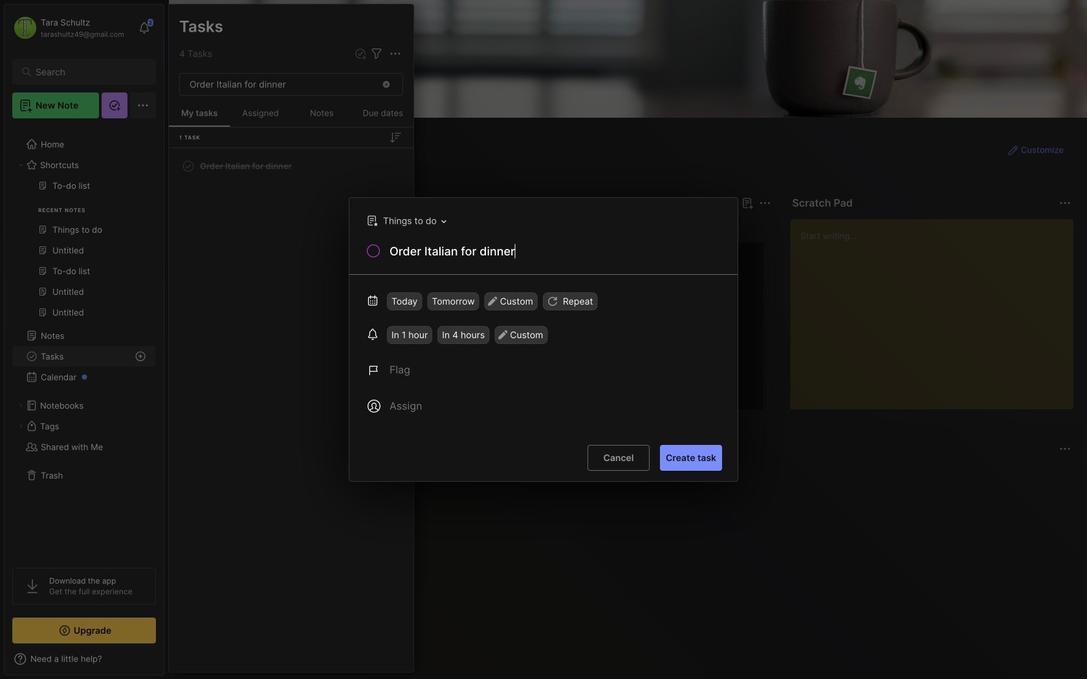 Task type: vqa. For each thing, say whether or not it's contained in the screenshot.
Expand Notebooks image
yes



Task type: describe. For each thing, give the bounding box(es) containing it.
expand notebooks image
[[17, 402, 25, 410]]

Go to note or move task field
[[360, 212, 451, 230]]

none search field inside main element
[[36, 64, 139, 80]]

main element
[[0, 0, 168, 680]]

Search text field
[[36, 66, 139, 78]]



Task type: locate. For each thing, give the bounding box(es) containing it.
Start writing… text field
[[801, 219, 1073, 399]]

tree inside main element
[[5, 126, 164, 557]]

new task image
[[354, 47, 367, 60]]

row
[[174, 155, 408, 178]]

expand tags image
[[17, 423, 25, 430]]

None search field
[[36, 64, 139, 80]]

Find tasks… text field
[[182, 74, 373, 95]]

group inside tree
[[12, 175, 155, 331]]

Enter task text field
[[388, 243, 722, 262]]

group
[[12, 175, 155, 331]]

tab list
[[192, 465, 1069, 480]]

row group
[[190, 242, 1087, 418]]

tab
[[192, 219, 230, 234], [247, 465, 286, 480], [291, 465, 346, 480], [351, 465, 384, 480]]

tree
[[5, 126, 164, 557]]



